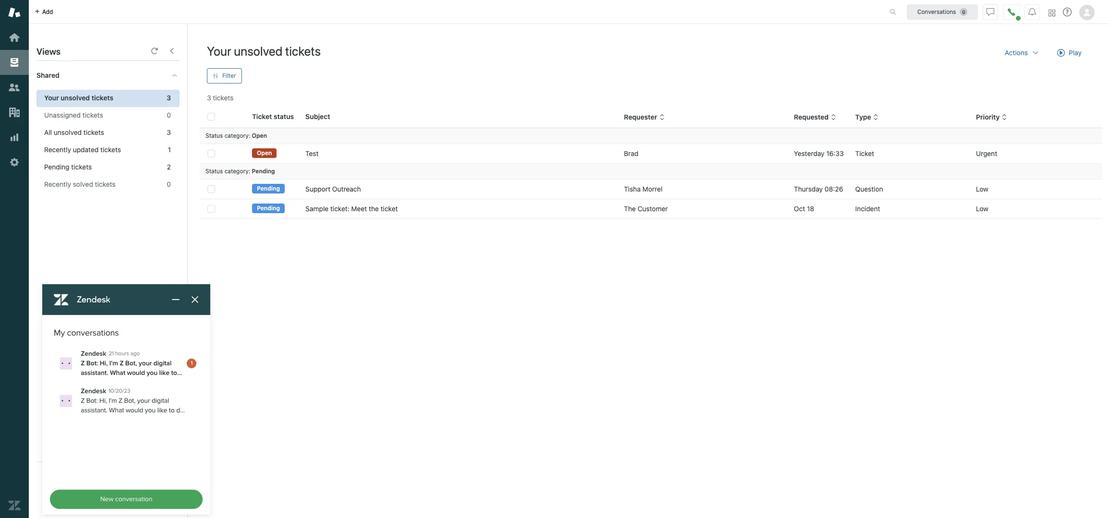 Task type: vqa. For each thing, say whether or not it's contained in the screenshot.
Staff ( Admins, Agents ) This user segment is built-in and cannot be edited.
no



Task type: locate. For each thing, give the bounding box(es) containing it.
1 vertical spatial your
[[44, 94, 59, 102]]

3 up 1 at the left of the page
[[167, 128, 171, 136]]

1 horizontal spatial ticket
[[856, 149, 875, 158]]

unsolved up the unassigned tickets
[[61, 94, 90, 102]]

zendesk products image
[[1049, 9, 1056, 16]]

the customer
[[624, 205, 668, 213]]

add
[[42, 8, 53, 15]]

customers image
[[8, 81, 21, 94]]

1 vertical spatial category:
[[225, 168, 250, 175]]

requested
[[794, 113, 829, 121]]

conversations
[[918, 8, 957, 15]]

get help image
[[1063, 8, 1072, 16]]

status for status category: open
[[206, 132, 223, 139]]

1 vertical spatial your unsolved tickets
[[44, 94, 113, 102]]

category: up status category: pending
[[225, 132, 250, 139]]

outreach
[[332, 185, 361, 193]]

row containing support outreach
[[200, 179, 1102, 199]]

thursday
[[794, 185, 823, 193]]

pending
[[44, 163, 69, 171], [252, 168, 275, 175], [257, 185, 280, 192], [257, 205, 280, 212]]

18
[[807, 205, 815, 213]]

get started image
[[8, 31, 21, 44]]

status for status category: pending
[[206, 168, 223, 175]]

0 vertical spatial unsolved
[[234, 44, 283, 58]]

1 vertical spatial ticket
[[856, 149, 875, 158]]

button displays agent's chat status as invisible. image
[[987, 8, 995, 16]]

recently down pending tickets
[[44, 180, 71, 188]]

0
[[167, 111, 171, 119], [167, 180, 171, 188], [167, 485, 171, 493]]

1 row from the top
[[200, 144, 1102, 164]]

1 horizontal spatial your
[[207, 44, 231, 58]]

1 0 from the top
[[167, 111, 171, 119]]

organizations image
[[8, 106, 21, 119]]

incident
[[856, 205, 881, 213]]

shared heading
[[29, 61, 187, 90]]

unsolved
[[234, 44, 283, 58], [61, 94, 90, 102], [54, 128, 82, 136]]

add button
[[29, 0, 59, 24]]

1 horizontal spatial your unsolved tickets
[[207, 44, 321, 58]]

your unsolved tickets up filter
[[207, 44, 321, 58]]

0 vertical spatial low
[[976, 185, 989, 193]]

your unsolved tickets
[[207, 44, 321, 58], [44, 94, 113, 102]]

1 vertical spatial status
[[206, 168, 223, 175]]

0 for deleted tickets
[[167, 485, 171, 493]]

3 for all unsolved tickets
[[167, 128, 171, 136]]

2
[[167, 163, 171, 171]]

recently
[[44, 146, 71, 154], [44, 180, 71, 188]]

unassigned
[[44, 111, 81, 119]]

unassigned tickets
[[44, 111, 103, 119]]

views image
[[8, 56, 21, 69]]

play button
[[1050, 43, 1090, 62]]

low for incident
[[976, 205, 989, 213]]

category: down status category: open
[[225, 168, 250, 175]]

open up status category: pending
[[257, 150, 272, 157]]

2 row from the top
[[200, 179, 1102, 199]]

unsolved up filter
[[234, 44, 283, 58]]

0 vertical spatial recently
[[44, 146, 71, 154]]

category:
[[225, 132, 250, 139], [225, 168, 250, 175]]

status down status category: open
[[206, 168, 223, 175]]

2 0 from the top
[[167, 180, 171, 188]]

0 vertical spatial open
[[252, 132, 267, 139]]

ticket
[[252, 112, 272, 121], [856, 149, 875, 158]]

recently down all
[[44, 146, 71, 154]]

customer
[[638, 205, 668, 213]]

ticket left status
[[252, 112, 272, 121]]

3 row from the top
[[200, 199, 1102, 219]]

0 vertical spatial ticket
[[252, 112, 272, 121]]

unsolved down "unassigned"
[[54, 128, 82, 136]]

all
[[44, 128, 52, 136]]

3 for your unsolved tickets
[[167, 94, 171, 102]]

urgent
[[976, 149, 998, 158]]

1 vertical spatial recently
[[44, 180, 71, 188]]

3 down collapse views pane icon
[[167, 94, 171, 102]]

tickets
[[285, 44, 321, 58], [92, 94, 113, 102], [213, 94, 234, 102], [83, 111, 103, 119], [83, 128, 104, 136], [100, 146, 121, 154], [71, 163, 92, 171], [95, 180, 116, 188], [70, 485, 91, 493]]

your unsolved tickets up the unassigned tickets
[[44, 94, 113, 102]]

2 status from the top
[[206, 168, 223, 175]]

0 horizontal spatial ticket
[[252, 112, 272, 121]]

low for question
[[976, 185, 989, 193]]

manage
[[44, 503, 69, 511]]

oct 18
[[794, 205, 815, 213]]

test
[[306, 149, 319, 158]]

2 category: from the top
[[225, 168, 250, 175]]

type
[[856, 113, 872, 121]]

1 vertical spatial low
[[976, 205, 989, 213]]

0 vertical spatial category:
[[225, 132, 250, 139]]

row
[[200, 144, 1102, 164], [200, 179, 1102, 199], [200, 199, 1102, 219]]

your up filter button
[[207, 44, 231, 58]]

3 0 from the top
[[167, 485, 171, 493]]

manage views link
[[44, 503, 96, 512]]

solved
[[73, 180, 93, 188]]

3 tickets
[[207, 94, 234, 102]]

1 category: from the top
[[225, 132, 250, 139]]

your up "unassigned"
[[44, 94, 59, 102]]

reporting image
[[8, 131, 21, 144]]

filter
[[222, 72, 236, 79]]

recently for recently solved tickets
[[44, 180, 71, 188]]

1 recently from the top
[[44, 146, 71, 154]]

2 vertical spatial 0
[[167, 485, 171, 493]]

row down morrel
[[200, 199, 1102, 219]]

deleted tickets
[[44, 485, 91, 493]]

low
[[976, 185, 989, 193], [976, 205, 989, 213]]

ticket right 16:33
[[856, 149, 875, 158]]

updated
[[73, 146, 99, 154]]

row up morrel
[[200, 144, 1102, 164]]

2 low from the top
[[976, 205, 989, 213]]

refresh views pane image
[[151, 47, 159, 55]]

row up customer on the top right
[[200, 179, 1102, 199]]

your
[[207, 44, 231, 58], [44, 94, 59, 102]]

1 status from the top
[[206, 132, 223, 139]]

status down 3 tickets
[[206, 132, 223, 139]]

0 vertical spatial 0
[[167, 111, 171, 119]]

open down ticket status
[[252, 132, 267, 139]]

0 vertical spatial status
[[206, 132, 223, 139]]

2 recently from the top
[[44, 180, 71, 188]]

views
[[37, 47, 61, 57]]

thursday 08:26
[[794, 185, 844, 193]]

1 low from the top
[[976, 185, 989, 193]]

tisha morrel
[[624, 185, 663, 193]]

status
[[206, 132, 223, 139], [206, 168, 223, 175]]

3
[[167, 94, 171, 102], [207, 94, 211, 102], [167, 128, 171, 136]]

0 horizontal spatial your
[[44, 94, 59, 102]]

open
[[252, 132, 267, 139], [257, 150, 272, 157]]

status category: pending
[[206, 168, 275, 175]]

1 vertical spatial 0
[[167, 180, 171, 188]]

filter button
[[207, 68, 242, 84]]

0 vertical spatial your
[[207, 44, 231, 58]]



Task type: describe. For each thing, give the bounding box(es) containing it.
ticket
[[381, 205, 398, 213]]

1 vertical spatial unsolved
[[61, 94, 90, 102]]

category: for pending
[[225, 168, 250, 175]]

subject
[[306, 112, 330, 121]]

main element
[[0, 0, 29, 518]]

2 vertical spatial unsolved
[[54, 128, 82, 136]]

recently solved tickets
[[44, 180, 116, 188]]

0 for recently solved tickets
[[167, 180, 171, 188]]

ticket status
[[252, 112, 294, 121]]

row containing sample ticket: meet the ticket
[[200, 199, 1102, 219]]

shared
[[37, 71, 59, 79]]

1
[[168, 146, 171, 154]]

ticket for ticket status
[[252, 112, 272, 121]]

sample ticket: meet the ticket
[[306, 205, 398, 213]]

collapse views pane image
[[168, 47, 176, 55]]

sample
[[306, 205, 329, 213]]

status
[[274, 112, 294, 121]]

priority button
[[976, 113, 1008, 122]]

the
[[624, 205, 636, 213]]

yesterday 16:33
[[794, 149, 844, 158]]

conversations button
[[907, 4, 978, 19]]

morrel
[[643, 185, 663, 193]]

sample ticket: meet the ticket link
[[306, 204, 398, 214]]

ticket:
[[330, 205, 350, 213]]

0 for unassigned tickets
[[167, 111, 171, 119]]

support outreach link
[[306, 184, 361, 194]]

3 down filter button
[[207, 94, 211, 102]]

play
[[1069, 49, 1082, 57]]

notifications image
[[1029, 8, 1037, 16]]

recently for recently updated tickets
[[44, 146, 71, 154]]

category: for open
[[225, 132, 250, 139]]

priority
[[976, 113, 1000, 121]]

question
[[856, 185, 884, 193]]

16:33
[[827, 149, 844, 158]]

pending tickets
[[44, 163, 92, 171]]

0 horizontal spatial your unsolved tickets
[[44, 94, 113, 102]]

oct
[[794, 205, 806, 213]]

status category: open
[[206, 132, 267, 139]]

the
[[369, 205, 379, 213]]

test link
[[306, 149, 319, 159]]

support outreach
[[306, 185, 361, 193]]

all unsolved tickets
[[44, 128, 104, 136]]

yesterday
[[794, 149, 825, 158]]

meet
[[351, 205, 367, 213]]

actions button
[[998, 43, 1048, 62]]

tisha
[[624, 185, 641, 193]]

zendesk support image
[[8, 6, 21, 19]]

requested button
[[794, 113, 837, 122]]

0 vertical spatial your unsolved tickets
[[207, 44, 321, 58]]

support
[[306, 185, 331, 193]]

manage views
[[44, 503, 88, 511]]

zendesk image
[[8, 500, 21, 512]]

08:26
[[825, 185, 844, 193]]

1 vertical spatial open
[[257, 150, 272, 157]]

(opens in a new tab) image
[[88, 505, 96, 510]]

requester
[[624, 113, 657, 121]]

brad
[[624, 149, 639, 158]]

deleted
[[44, 485, 68, 493]]

ticket for ticket
[[856, 149, 875, 158]]

shared button
[[29, 61, 162, 90]]

actions
[[1005, 49, 1028, 57]]

row containing test
[[200, 144, 1102, 164]]

recently updated tickets
[[44, 146, 121, 154]]

views
[[71, 503, 88, 511]]

requester button
[[624, 113, 665, 122]]

admin image
[[8, 156, 21, 169]]

type button
[[856, 113, 879, 122]]



